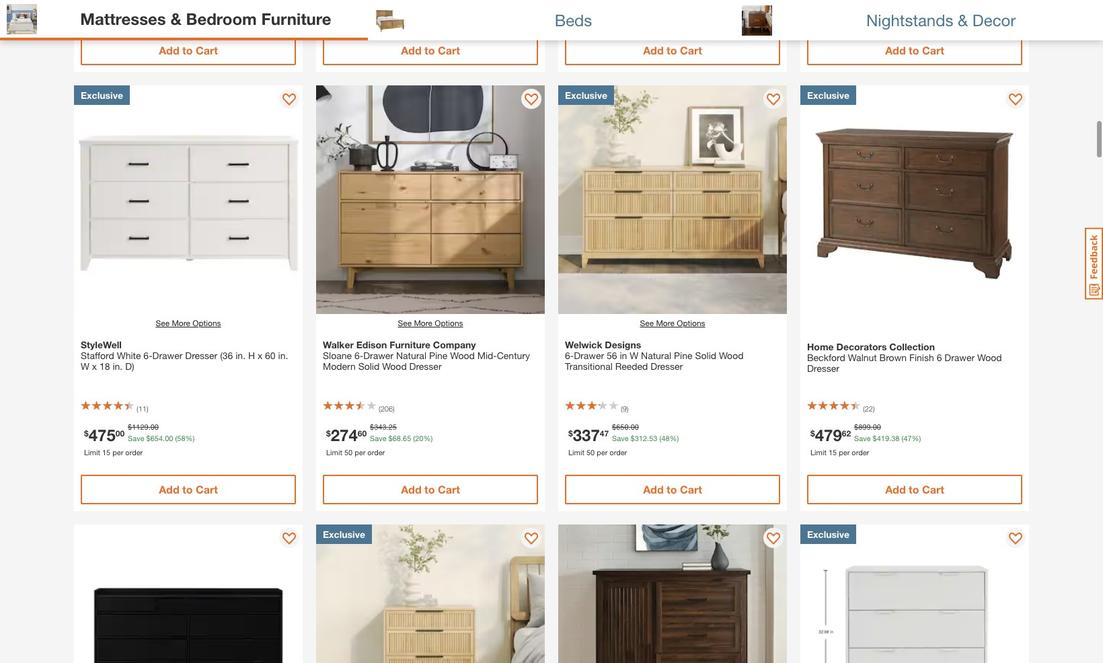Task type: describe. For each thing, give the bounding box(es) containing it.
00 left the 58
[[165, 434, 173, 443]]

$ 337 47 $ 650 . 00 save $ 312 . 53 ( 48 %) limit 50 per order
[[569, 423, 679, 457]]

amerlin shadow gray wood 3 drawer chest of drawers (31.5 in w. x 32.68 in h.) image
[[801, 525, 1030, 664]]

654
[[151, 434, 163, 443]]

see more options link for 475
[[156, 318, 221, 330]]

mattresses & bedroom furniture button
[[0, 0, 368, 40]]

modern
[[323, 361, 356, 372]]

per inside $ 479 62 $ 899 . 00 save $ 419 . 38 ( 47 %) limit 15 per order
[[839, 448, 850, 457]]

exclusive for amerlin shadow gray wood 3 drawer chest of drawers (31.5 in w. x 32.68 in h.) image
[[808, 529, 850, 540]]

limit inside $ 479 62 $ 899 . 00 save $ 419 . 38 ( 47 %) limit 15 per order
[[811, 448, 827, 457]]

save for 274
[[370, 434, 387, 443]]

) for 475
[[147, 404, 148, 413]]

per inside $ 475 00 $ 1129 . 00 save $ 654 . 00 ( 58 %) limit 15 per order
[[113, 448, 123, 457]]

475
[[89, 426, 116, 445]]

pine for wood
[[429, 350, 448, 361]]

nightstands & decor button
[[736, 0, 1104, 40]]

limit 15
[[569, 8, 595, 17]]

206
[[381, 404, 393, 413]]

00 left 1129
[[116, 428, 125, 438]]

brown
[[880, 352, 907, 363]]

( inside $ 337 47 $ 650 . 00 save $ 312 . 53 ( 48 %) limit 50 per order
[[660, 434, 662, 443]]

limit inside $ 337 47 $ 650 . 00 save $ 312 . 53 ( 48 %) limit 50 per order
[[569, 448, 585, 457]]

d)
[[125, 361, 134, 372]]

beds
[[555, 10, 592, 29]]

479
[[815, 426, 842, 445]]

century
[[497, 350, 530, 361]]

per right 100
[[117, 8, 127, 17]]

312
[[635, 434, 647, 443]]

limit inside $ 274 60 $ 343 . 25 save $ 68 . 65 ( 20 %) limit 50 per order
[[326, 448, 342, 457]]

exclusive for beckford walnut brown finish 6 drawer wood dresser image
[[808, 90, 850, 101]]

exclusive for 6-drawer 56 in w natural pine solid wood transitional reeded dresser image
[[565, 90, 608, 101]]

53
[[650, 434, 658, 443]]

display image for 9-drawer black solid wood mid-century modern dresser with tray top (36 in. h x 60 in. w x 16 in. d) image
[[283, 533, 296, 546]]

drawer inside stylewell stafford white 6-drawer dresser (36 in. h x 60 in. w x 18 in. d)
[[152, 350, 183, 361]]

stylewell stafford white 6-drawer dresser (36 in. h x 60 in. w x 18 in. d)
[[81, 339, 288, 372]]

47 inside $ 479 62 $ 899 . 00 save $ 419 . 38 ( 47 %) limit 15 per order
[[904, 434, 912, 443]]

natural for drawer
[[396, 350, 427, 361]]

2 per order from the left
[[837, 8, 870, 17]]

exclusive for 3-drawer natural pine solid wood transitional 29 in. reeded dresser image
[[323, 529, 365, 540]]

drawer inside home decorators collection beckford walnut brown finish 6 drawer wood dresser
[[945, 352, 975, 363]]

65
[[403, 434, 411, 443]]

exclusive for stafford white 6-drawer dresser (36 in. h x 60 in. w x 18 in. d) image
[[81, 90, 123, 101]]

50 for 337
[[587, 448, 595, 457]]

bedroom
[[186, 9, 257, 28]]

45 in. w. dark walnut wood 4-drawer and 1-cabinet transitional wardrobe image
[[559, 525, 787, 664]]

drawer inside walker edison furniture company sloane 6-drawer natural pine wood mid-century modern solid wood dresser
[[364, 350, 394, 361]]

3-drawer natural pine solid wood transitional 29 in. reeded dresser image
[[316, 525, 545, 664]]

display image for 3-drawer natural pine solid wood transitional 29 in. reeded dresser image
[[525, 533, 538, 546]]

60 inside stylewell stafford white 6-drawer dresser (36 in. h x 60 in. w x 18 in. d)
[[265, 350, 276, 361]]

274
[[331, 426, 358, 445]]

furniture inside button
[[261, 9, 331, 28]]

( up 1129
[[137, 404, 138, 413]]

( 206 )
[[379, 404, 395, 413]]

save for 475
[[128, 434, 144, 443]]

& for mattresses
[[171, 9, 182, 28]]

decorators
[[837, 341, 887, 353]]

( up 343
[[379, 404, 381, 413]]

furniture inside walker edison furniture company sloane 6-drawer natural pine wood mid-century modern solid wood dresser
[[390, 339, 431, 351]]

drawer inside welwick designs 6-drawer 56 in w natural pine solid wood transitional reeded dresser
[[574, 350, 604, 361]]

56
[[607, 350, 618, 361]]

walker edison furniture company sloane 6-drawer natural pine wood mid-century modern solid wood dresser
[[323, 339, 530, 372]]

display image for beckford walnut brown finish 6 drawer wood dresser image
[[1010, 94, 1023, 107]]

00 for 337
[[631, 423, 639, 431]]

w inside welwick designs 6-drawer 56 in w natural pine solid wood transitional reeded dresser
[[630, 350, 639, 361]]

899
[[859, 423, 871, 431]]

dresser inside welwick designs 6-drawer 56 in w natural pine solid wood transitional reeded dresser
[[651, 361, 683, 372]]

wood inside home decorators collection beckford walnut brown finish 6 drawer wood dresser
[[978, 352, 1003, 363]]

limit inside $ 475 00 $ 1129 . 00 save $ 654 . 00 ( 58 %) limit 15 per order
[[84, 448, 100, 457]]

20
[[415, 434, 424, 443]]

walker
[[323, 339, 354, 351]]

650
[[617, 423, 629, 431]]

wood inside welwick designs 6-drawer 56 in w natural pine solid wood transitional reeded dresser
[[719, 350, 744, 361]]

per inside $ 337 47 $ 650 . 00 save $ 312 . 53 ( 48 %) limit 50 per order
[[597, 448, 608, 457]]

limit 100 per order
[[84, 8, 147, 17]]

%) for 479
[[912, 434, 922, 443]]

welwick
[[565, 339, 603, 351]]

25
[[389, 423, 397, 431]]

sloane 6-drawer natural pine wood mid-century modern solid wood dresser image
[[316, 85, 545, 314]]

solid inside welwick designs 6-drawer 56 in w natural pine solid wood transitional reeded dresser
[[696, 350, 717, 361]]

nightstands & decor image
[[743, 5, 773, 35]]

finish
[[910, 352, 935, 363]]

1 horizontal spatial 15
[[587, 8, 595, 17]]

419
[[877, 434, 890, 443]]

343
[[374, 423, 387, 431]]

in
[[620, 350, 627, 361]]

mattresses
[[80, 9, 166, 28]]

options for 475
[[193, 318, 221, 328]]

beckford
[[808, 352, 846, 363]]

1 horizontal spatial x
[[258, 350, 263, 361]]

edison
[[357, 339, 387, 351]]

beds image
[[375, 5, 405, 35]]

more for 475
[[172, 318, 190, 328]]

62
[[842, 428, 851, 438]]

%) for 337
[[670, 434, 679, 443]]

9-drawer black solid wood mid-century modern dresser with tray top (36 in. h x 60 in. w x 16 in. d) image
[[74, 525, 303, 664]]

feedback link image
[[1086, 227, 1104, 300]]

6- inside welwick designs 6-drawer 56 in w natural pine solid wood transitional reeded dresser
[[565, 350, 574, 361]]

11
[[138, 404, 147, 413]]

15 for 475
[[102, 448, 110, 457]]

6- inside walker edison furniture company sloane 6-drawer natural pine wood mid-century modern solid wood dresser
[[355, 350, 364, 361]]

walnut
[[848, 352, 877, 363]]

$ 475 00 $ 1129 . 00 save $ 654 . 00 ( 58 %) limit 15 per order
[[84, 423, 195, 457]]

see for 475
[[156, 318, 170, 328]]

22
[[865, 404, 874, 413]]

display image for 6-drawer 56 in w natural pine solid wood transitional reeded dresser image
[[767, 94, 781, 107]]

decor
[[973, 10, 1016, 29]]

see more options for 475
[[156, 318, 221, 328]]

mattresses & bedroom furniture
[[80, 9, 331, 28]]



Task type: locate. For each thing, give the bounding box(es) containing it.
0 horizontal spatial display image
[[283, 533, 296, 546]]

natural for w
[[641, 350, 672, 361]]

in. left h
[[236, 350, 246, 361]]

in. left 'd)'
[[113, 361, 123, 372]]

w
[[630, 350, 639, 361], [81, 361, 89, 372]]

see up designs
[[640, 318, 654, 328]]

options up the company
[[435, 318, 463, 328]]

2 horizontal spatial more
[[656, 318, 675, 328]]

0 horizontal spatial furniture
[[261, 9, 331, 28]]

dresser right reeded
[[651, 361, 683, 372]]

( right '53'
[[660, 434, 662, 443]]

save for 337
[[613, 434, 629, 443]]

dresser inside stylewell stafford white 6-drawer dresser (36 in. h x 60 in. w x 18 in. d)
[[185, 350, 218, 361]]

see more options
[[156, 318, 221, 328], [398, 318, 463, 328], [640, 318, 706, 328]]

1 natural from the left
[[396, 350, 427, 361]]

( right 654
[[175, 434, 177, 443]]

1 horizontal spatial 50
[[587, 448, 595, 457]]

1 see more options link from the left
[[156, 318, 221, 330]]

2 see more options from the left
[[398, 318, 463, 328]]

1 horizontal spatial display image
[[767, 533, 781, 546]]

0 horizontal spatial 6-
[[144, 350, 153, 361]]

order inside $ 274 60 $ 343 . 25 save $ 68 . 65 ( 20 %) limit 50 per order
[[368, 448, 385, 457]]

( inside $ 274 60 $ 343 . 25 save $ 68 . 65 ( 20 %) limit 50 per order
[[413, 434, 415, 443]]

see more options for 337
[[640, 318, 706, 328]]

) up 25
[[393, 404, 395, 413]]

50 inside $ 274 60 $ 343 . 25 save $ 68 . 65 ( 20 %) limit 50 per order
[[345, 448, 353, 457]]

2 50 from the left
[[587, 448, 595, 457]]

2 more from the left
[[414, 318, 433, 328]]

2 6- from the left
[[355, 350, 364, 361]]

( 11 )
[[137, 404, 148, 413]]

1 pine from the left
[[429, 350, 448, 361]]

save inside $ 274 60 $ 343 . 25 save $ 68 . 65 ( 20 %) limit 50 per order
[[370, 434, 387, 443]]

save inside $ 479 62 $ 899 . 00 save $ 419 . 38 ( 47 %) limit 15 per order
[[855, 434, 871, 443]]

options
[[193, 318, 221, 328], [435, 318, 463, 328], [677, 318, 706, 328]]

order
[[130, 8, 147, 17], [372, 8, 389, 17], [852, 8, 870, 17], [125, 448, 143, 457], [368, 448, 385, 457], [610, 448, 627, 457], [852, 448, 870, 457]]

2 ) from the left
[[393, 404, 395, 413]]

0 vertical spatial furniture
[[261, 9, 331, 28]]

1 horizontal spatial solid
[[696, 350, 717, 361]]

4 ) from the left
[[874, 404, 875, 413]]

4 %) from the left
[[912, 434, 922, 443]]

drawer left 56
[[574, 350, 604, 361]]

more
[[172, 318, 190, 328], [414, 318, 433, 328], [656, 318, 675, 328]]

47 right "38"
[[904, 434, 912, 443]]

1 per order from the left
[[357, 8, 389, 17]]

) up 650
[[627, 404, 629, 413]]

options up (36
[[193, 318, 221, 328]]

15 inside $ 475 00 $ 1129 . 00 save $ 654 . 00 ( 58 %) limit 15 per order
[[102, 448, 110, 457]]

stylewell
[[81, 339, 122, 351]]

00 inside $ 479 62 $ 899 . 00 save $ 419 . 38 ( 47 %) limit 15 per order
[[873, 423, 882, 431]]

9
[[623, 404, 627, 413]]

1 %) from the left
[[185, 434, 195, 443]]

pine inside walker edison furniture company sloane 6-drawer natural pine wood mid-century modern solid wood dresser
[[429, 350, 448, 361]]

stafford
[[81, 350, 114, 361]]

58
[[177, 434, 185, 443]]

w inside stylewell stafford white 6-drawer dresser (36 in. h x 60 in. w x 18 in. d)
[[81, 361, 89, 372]]

mid-
[[478, 350, 497, 361]]

0 vertical spatial 60
[[265, 350, 276, 361]]

see up stylewell stafford white 6-drawer dresser (36 in. h x 60 in. w x 18 in. d)
[[156, 318, 170, 328]]

1 horizontal spatial in.
[[236, 350, 246, 361]]

0 horizontal spatial 60
[[265, 350, 276, 361]]

100
[[102, 8, 115, 17]]

dresser left (36
[[185, 350, 218, 361]]

per inside $ 274 60 $ 343 . 25 save $ 68 . 65 ( 20 %) limit 50 per order
[[355, 448, 366, 457]]

%) for 274
[[424, 434, 433, 443]]

per
[[117, 8, 127, 17], [359, 8, 370, 17], [839, 8, 850, 17], [113, 448, 123, 457], [355, 448, 366, 457], [597, 448, 608, 457], [839, 448, 850, 457]]

x
[[258, 350, 263, 361], [92, 361, 97, 372]]

2 horizontal spatial 6-
[[565, 350, 574, 361]]

50 down 274
[[345, 448, 353, 457]]

solid
[[696, 350, 717, 361], [358, 361, 380, 372]]

60
[[265, 350, 276, 361], [358, 428, 367, 438]]

1 horizontal spatial 60
[[358, 428, 367, 438]]

home decorators collection beckford walnut brown finish 6 drawer wood dresser
[[808, 341, 1003, 374]]

00 right 650
[[631, 423, 639, 431]]

cart
[[196, 44, 218, 57], [438, 44, 460, 57], [680, 44, 703, 57], [923, 44, 945, 57], [196, 483, 218, 496], [438, 483, 460, 496], [680, 483, 703, 496], [923, 483, 945, 496]]

50 down 337
[[587, 448, 595, 457]]

more up welwick designs 6-drawer 56 in w natural pine solid wood transitional reeded dresser
[[656, 318, 675, 328]]

6-
[[144, 350, 153, 361], [355, 350, 364, 361], [565, 350, 574, 361]]

sloane
[[323, 350, 352, 361]]

save down 343
[[370, 434, 387, 443]]

2 options from the left
[[435, 318, 463, 328]]

beckford walnut brown finish 6 drawer wood dresser image
[[801, 85, 1030, 314]]

pine inside welwick designs 6-drawer 56 in w natural pine solid wood transitional reeded dresser
[[674, 350, 693, 361]]

save inside $ 337 47 $ 650 . 00 save $ 312 . 53 ( 48 %) limit 50 per order
[[613, 434, 629, 443]]

see up walker edison furniture company sloane 6-drawer natural pine wood mid-century modern solid wood dresser
[[398, 318, 412, 328]]

2 display image from the left
[[767, 533, 781, 546]]

0 horizontal spatial see
[[156, 318, 170, 328]]

3 more from the left
[[656, 318, 675, 328]]

home
[[808, 341, 834, 353]]

2 save from the left
[[370, 434, 387, 443]]

2 natural from the left
[[641, 350, 672, 361]]

( 9 )
[[621, 404, 629, 413]]

3 %) from the left
[[670, 434, 679, 443]]

3 options from the left
[[677, 318, 706, 328]]

in.
[[236, 350, 246, 361], [278, 350, 288, 361], [113, 361, 123, 372]]

1 vertical spatial 60
[[358, 428, 367, 438]]

pine left mid-
[[429, 350, 448, 361]]

1 horizontal spatial see more options link
[[398, 318, 463, 330]]

2 %) from the left
[[424, 434, 433, 443]]

0 horizontal spatial 50
[[345, 448, 353, 457]]

6- inside stylewell stafford white 6-drawer dresser (36 in. h x 60 in. w x 18 in. d)
[[144, 350, 153, 361]]

2 horizontal spatial display image
[[1010, 533, 1023, 546]]

4 save from the left
[[855, 434, 871, 443]]

nightstands
[[867, 10, 954, 29]]

%) inside $ 274 60 $ 343 . 25 save $ 68 . 65 ( 20 %) limit 50 per order
[[424, 434, 433, 443]]

$ 274 60 $ 343 . 25 save $ 68 . 65 ( 20 %) limit 50 per order
[[326, 423, 433, 457]]

1 horizontal spatial &
[[958, 10, 969, 29]]

dresser inside home decorators collection beckford walnut brown finish 6 drawer wood dresser
[[808, 363, 840, 374]]

stafford white 6-drawer dresser (36 in. h x 60 in. w x 18 in. d) image
[[74, 85, 303, 314]]

display image
[[283, 94, 296, 107], [525, 94, 538, 107], [767, 94, 781, 107], [1010, 94, 1023, 107], [525, 533, 538, 546]]

60 inside $ 274 60 $ 343 . 25 save $ 68 . 65 ( 20 %) limit 50 per order
[[358, 428, 367, 438]]

( 22 )
[[863, 404, 875, 413]]

18
[[100, 361, 110, 372]]

00 right the 899
[[873, 423, 882, 431]]

display image
[[283, 533, 296, 546], [767, 533, 781, 546], [1010, 533, 1023, 546]]

47 left 650
[[600, 428, 609, 438]]

options for 337
[[677, 318, 706, 328]]

dresser inside walker edison furniture company sloane 6-drawer natural pine wood mid-century modern solid wood dresser
[[410, 361, 442, 372]]

pine
[[429, 350, 448, 361], [674, 350, 693, 361]]

dresser
[[185, 350, 218, 361], [410, 361, 442, 372], [651, 361, 683, 372], [808, 363, 840, 374]]

337
[[573, 426, 600, 445]]

38
[[892, 434, 900, 443]]

transitional
[[565, 361, 613, 372]]

60 left 343
[[358, 428, 367, 438]]

0 horizontal spatial in.
[[113, 361, 123, 372]]

solid inside walker edison furniture company sloane 6-drawer natural pine wood mid-century modern solid wood dresser
[[358, 361, 380, 372]]

dresser down the company
[[410, 361, 442, 372]]

more up walker edison furniture company sloane 6-drawer natural pine wood mid-century modern solid wood dresser
[[414, 318, 433, 328]]

6
[[937, 352, 943, 363]]

47 inside $ 337 47 $ 650 . 00 save $ 312 . 53 ( 48 %) limit 50 per order
[[600, 428, 609, 438]]

0 horizontal spatial see more options
[[156, 318, 221, 328]]

reeded
[[616, 361, 648, 372]]

1 see more options from the left
[[156, 318, 221, 328]]

48
[[662, 434, 670, 443]]

6- right white
[[144, 350, 153, 361]]

( up the 899
[[863, 404, 865, 413]]

%) inside $ 479 62 $ 899 . 00 save $ 419 . 38 ( 47 %) limit 15 per order
[[912, 434, 922, 443]]

per down 274
[[355, 448, 366, 457]]

%) inside $ 475 00 $ 1129 . 00 save $ 654 . 00 ( 58 %) limit 15 per order
[[185, 434, 195, 443]]

) for 479
[[874, 404, 875, 413]]

save down 650
[[613, 434, 629, 443]]

2 horizontal spatial 15
[[829, 448, 837, 457]]

drawer
[[152, 350, 183, 361], [364, 350, 394, 361], [574, 350, 604, 361], [945, 352, 975, 363]]

3 see more options from the left
[[640, 318, 706, 328]]

per order
[[357, 8, 389, 17], [837, 8, 870, 17]]

%) right "38"
[[912, 434, 922, 443]]

collection
[[890, 341, 935, 353]]

) for 274
[[393, 404, 395, 413]]

x right h
[[258, 350, 263, 361]]

add to cart
[[159, 44, 218, 57], [401, 44, 460, 57], [644, 44, 703, 57], [886, 44, 945, 57], [159, 483, 218, 496], [401, 483, 460, 496], [644, 483, 703, 496], [886, 483, 945, 496]]

2 see from the left
[[398, 318, 412, 328]]

%)
[[185, 434, 195, 443], [424, 434, 433, 443], [670, 434, 679, 443], [912, 434, 922, 443]]

1 horizontal spatial options
[[435, 318, 463, 328]]

white
[[117, 350, 141, 361]]

save inside $ 475 00 $ 1129 . 00 save $ 654 . 00 ( 58 %) limit 15 per order
[[128, 434, 144, 443]]

see more options up welwick designs 6-drawer 56 in w natural pine solid wood transitional reeded dresser
[[640, 318, 706, 328]]

1 horizontal spatial see
[[398, 318, 412, 328]]

00 inside $ 337 47 $ 650 . 00 save $ 312 . 53 ( 48 %) limit 50 per order
[[631, 423, 639, 431]]

1 horizontal spatial pine
[[674, 350, 693, 361]]

%) right '53'
[[670, 434, 679, 443]]

3 ) from the left
[[627, 404, 629, 413]]

00
[[151, 423, 159, 431], [631, 423, 639, 431], [873, 423, 882, 431], [116, 428, 125, 438], [165, 434, 173, 443]]

%) for 475
[[185, 434, 195, 443]]

per left beds image
[[359, 8, 370, 17]]

0 horizontal spatial more
[[172, 318, 190, 328]]

1 options from the left
[[193, 318, 221, 328]]

per down '475'
[[113, 448, 123, 457]]

save down 1129
[[128, 434, 144, 443]]

designs
[[605, 339, 642, 351]]

& left "bedroom"
[[171, 9, 182, 28]]

1 horizontal spatial 47
[[904, 434, 912, 443]]

see more options link up welwick designs 6-drawer 56 in w natural pine solid wood transitional reeded dresser
[[640, 318, 706, 330]]

1 horizontal spatial furniture
[[390, 339, 431, 351]]

2 horizontal spatial see
[[640, 318, 654, 328]]

$ 479 62 $ 899 . 00 save $ 419 . 38 ( 47 %) limit 15 per order
[[811, 423, 922, 457]]

display image for stafford white 6-drawer dresser (36 in. h x 60 in. w x 18 in. d) image
[[283, 94, 296, 107]]

order inside $ 479 62 $ 899 . 00 save $ 419 . 38 ( 47 %) limit 15 per order
[[852, 448, 870, 457]]

6- left 56
[[565, 350, 574, 361]]

%) right 654
[[185, 434, 195, 443]]

see
[[156, 318, 170, 328], [398, 318, 412, 328], [640, 318, 654, 328]]

1 more from the left
[[172, 318, 190, 328]]

2 horizontal spatial options
[[677, 318, 706, 328]]

2 horizontal spatial see more options
[[640, 318, 706, 328]]

50 inside $ 337 47 $ 650 . 00 save $ 312 . 53 ( 48 %) limit 50 per order
[[587, 448, 595, 457]]

1 50 from the left
[[345, 448, 353, 457]]

2 horizontal spatial see more options link
[[640, 318, 706, 330]]

order inside $ 337 47 $ 650 . 00 save $ 312 . 53 ( 48 %) limit 50 per order
[[610, 448, 627, 457]]

3 display image from the left
[[1010, 533, 1023, 546]]

1 save from the left
[[128, 434, 144, 443]]

save for 479
[[855, 434, 871, 443]]

exclusive
[[81, 90, 123, 101], [565, 90, 608, 101], [808, 90, 850, 101], [323, 529, 365, 540], [808, 529, 850, 540]]

1129
[[132, 423, 149, 431]]

68
[[393, 434, 401, 443]]

15 inside $ 479 62 $ 899 . 00 save $ 419 . 38 ( 47 %) limit 15 per order
[[829, 448, 837, 457]]

nightstands & decor
[[867, 10, 1016, 29]]

dresser down home
[[808, 363, 840, 374]]

3 6- from the left
[[565, 350, 574, 361]]

3 see from the left
[[640, 318, 654, 328]]

00 up 654
[[151, 423, 159, 431]]

& for nightstands
[[958, 10, 969, 29]]

natural right in
[[641, 350, 672, 361]]

6-drawer 56 in w natural pine solid wood transitional reeded dresser image
[[559, 85, 787, 314]]

mattresses & bedroom furniture image
[[7, 4, 37, 34]]

( right "38"
[[902, 434, 904, 443]]

in. right h
[[278, 350, 288, 361]]

0 horizontal spatial options
[[193, 318, 221, 328]]

60 right h
[[265, 350, 276, 361]]

1 display image from the left
[[283, 533, 296, 546]]

welwick designs 6-drawer 56 in w natural pine solid wood transitional reeded dresser
[[565, 339, 744, 372]]

0 horizontal spatial solid
[[358, 361, 380, 372]]

6- right "sloane"
[[355, 350, 364, 361]]

2 horizontal spatial in.
[[278, 350, 288, 361]]

) for 337
[[627, 404, 629, 413]]

beds button
[[368, 0, 736, 40]]

( right 65
[[413, 434, 415, 443]]

per left nightstands
[[839, 8, 850, 17]]

15 for 479
[[829, 448, 837, 457]]

0 horizontal spatial natural
[[396, 350, 427, 361]]

0 horizontal spatial x
[[92, 361, 97, 372]]

see more options link up the company
[[398, 318, 463, 330]]

more up stylewell stafford white 6-drawer dresser (36 in. h x 60 in. w x 18 in. d)
[[172, 318, 190, 328]]

pine for solid
[[674, 350, 693, 361]]

furniture
[[261, 9, 331, 28], [390, 339, 431, 351]]

drawer right white
[[152, 350, 183, 361]]

more for 337
[[656, 318, 675, 328]]

0 horizontal spatial &
[[171, 9, 182, 28]]

1 horizontal spatial natural
[[641, 350, 672, 361]]

50
[[345, 448, 353, 457], [587, 448, 595, 457]]

( inside $ 479 62 $ 899 . 00 save $ 419 . 38 ( 47 %) limit 15 per order
[[902, 434, 904, 443]]

1 vertical spatial furniture
[[390, 339, 431, 351]]

limit
[[84, 8, 100, 17], [326, 8, 345, 17], [569, 8, 585, 17], [84, 448, 100, 457], [326, 448, 342, 457], [569, 448, 585, 457], [811, 448, 827, 457]]

add
[[159, 44, 179, 57], [401, 44, 422, 57], [644, 44, 664, 57], [886, 44, 906, 57], [159, 483, 179, 496], [401, 483, 422, 496], [644, 483, 664, 496], [886, 483, 906, 496]]

3 save from the left
[[613, 434, 629, 443]]

1 horizontal spatial more
[[414, 318, 433, 328]]

( up 650
[[621, 404, 623, 413]]

0 horizontal spatial 47
[[600, 428, 609, 438]]

0 horizontal spatial w
[[81, 361, 89, 372]]

x left 18
[[92, 361, 97, 372]]

1 ) from the left
[[147, 404, 148, 413]]

pine right reeded
[[674, 350, 693, 361]]

$
[[128, 423, 132, 431], [370, 423, 374, 431], [613, 423, 617, 431], [855, 423, 859, 431], [84, 428, 89, 438], [326, 428, 331, 438], [569, 428, 573, 438], [811, 428, 815, 438], [146, 434, 151, 443], [389, 434, 393, 443], [631, 434, 635, 443], [873, 434, 877, 443]]

( inside $ 475 00 $ 1129 . 00 save $ 654 . 00 ( 58 %) limit 15 per order
[[175, 434, 177, 443]]

1 horizontal spatial 6-
[[355, 350, 364, 361]]

see more options up the company
[[398, 318, 463, 328]]

add to cart button
[[81, 36, 296, 65], [323, 36, 538, 65], [565, 36, 781, 65], [808, 36, 1023, 65], [81, 475, 296, 505], [323, 475, 538, 505], [565, 475, 781, 505], [808, 475, 1023, 505]]

00 for 475
[[151, 423, 159, 431]]

h
[[248, 350, 255, 361]]

(
[[137, 404, 138, 413], [379, 404, 381, 413], [621, 404, 623, 413], [863, 404, 865, 413], [175, 434, 177, 443], [413, 434, 415, 443], [660, 434, 662, 443], [902, 434, 904, 443]]

natural right edison
[[396, 350, 427, 361]]

0 horizontal spatial pine
[[429, 350, 448, 361]]

0 horizontal spatial see more options link
[[156, 318, 221, 330]]

order inside $ 475 00 $ 1129 . 00 save $ 654 . 00 ( 58 %) limit 15 per order
[[125, 448, 143, 457]]

.
[[149, 423, 151, 431], [387, 423, 389, 431], [629, 423, 631, 431], [871, 423, 873, 431], [163, 434, 165, 443], [401, 434, 403, 443], [647, 434, 650, 443], [890, 434, 892, 443]]

47
[[600, 428, 609, 438], [904, 434, 912, 443]]

drawer right 6
[[945, 352, 975, 363]]

3 see more options link from the left
[[640, 318, 706, 330]]

natural inside welwick designs 6-drawer 56 in w natural pine solid wood transitional reeded dresser
[[641, 350, 672, 361]]

company
[[433, 339, 476, 351]]

see for 337
[[640, 318, 654, 328]]

2 see more options link from the left
[[398, 318, 463, 330]]

) up 1129
[[147, 404, 148, 413]]

1 horizontal spatial see more options
[[398, 318, 463, 328]]

& left decor
[[958, 10, 969, 29]]

1 horizontal spatial per order
[[837, 8, 870, 17]]

natural inside walker edison furniture company sloane 6-drawer natural pine wood mid-century modern solid wood dresser
[[396, 350, 427, 361]]

00 for 479
[[873, 423, 882, 431]]

w right in
[[630, 350, 639, 361]]

) up $ 479 62 $ 899 . 00 save $ 419 . 38 ( 47 %) limit 15 per order
[[874, 404, 875, 413]]

see more options up stylewell stafford white 6-drawer dresser (36 in. h x 60 in. w x 18 in. d)
[[156, 318, 221, 328]]

display image for 45 in. w. dark walnut wood 4-drawer and 1-cabinet transitional wardrobe image on the right
[[767, 533, 781, 546]]

drawer right modern
[[364, 350, 394, 361]]

see more options link up stylewell stafford white 6-drawer dresser (36 in. h x 60 in. w x 18 in. d)
[[156, 318, 221, 330]]

0 horizontal spatial per order
[[357, 8, 389, 17]]

save
[[128, 434, 144, 443], [370, 434, 387, 443], [613, 434, 629, 443], [855, 434, 871, 443]]

%) right 65
[[424, 434, 433, 443]]

(36
[[220, 350, 233, 361]]

options up welwick designs 6-drawer 56 in w natural pine solid wood transitional reeded dresser
[[677, 318, 706, 328]]

2 pine from the left
[[674, 350, 693, 361]]

%) inside $ 337 47 $ 650 . 00 save $ 312 . 53 ( 48 %) limit 50 per order
[[670, 434, 679, 443]]

save down the 899
[[855, 434, 871, 443]]

0 horizontal spatial 15
[[102, 448, 110, 457]]

per down 62
[[839, 448, 850, 457]]

1 horizontal spatial w
[[630, 350, 639, 361]]

1 see from the left
[[156, 318, 170, 328]]

w left 18
[[81, 361, 89, 372]]

natural
[[396, 350, 427, 361], [641, 350, 672, 361]]

50 for 274
[[345, 448, 353, 457]]

per down 337
[[597, 448, 608, 457]]

1 6- from the left
[[144, 350, 153, 361]]

see more options link for 337
[[640, 318, 706, 330]]



Task type: vqa. For each thing, say whether or not it's contained in the screenshot.
by StyleWell
no



